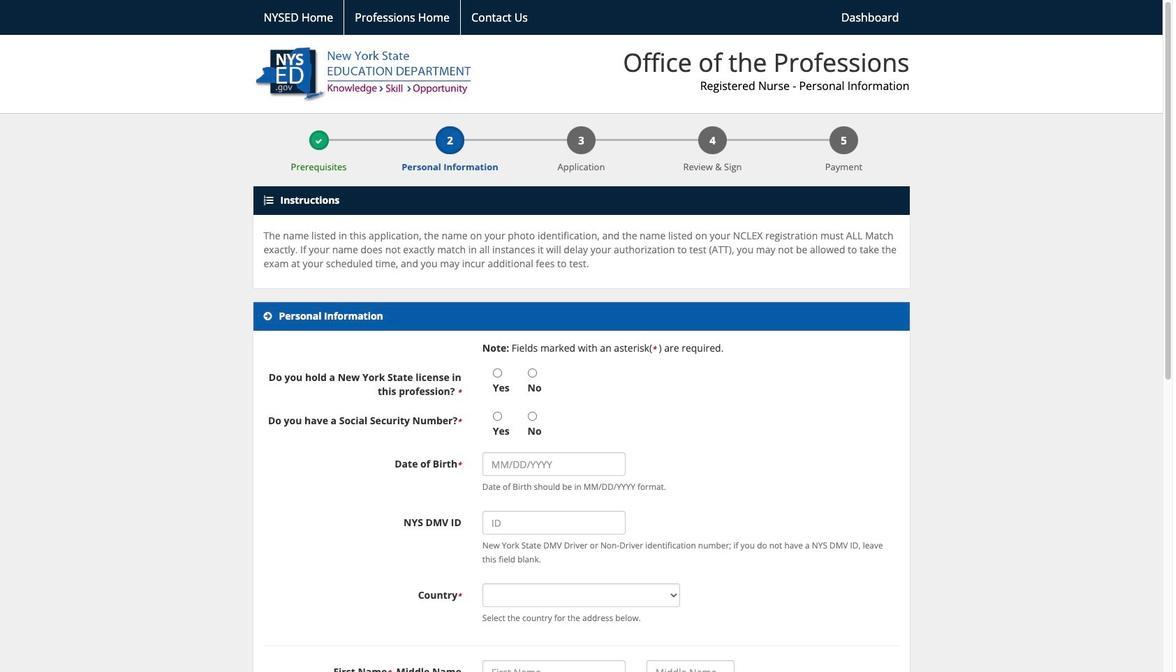 Task type: describe. For each thing, give the bounding box(es) containing it.
First Name text field
[[483, 661, 626, 673]]

check image
[[315, 137, 322, 144]]

ID text field
[[483, 512, 626, 535]]



Task type: locate. For each thing, give the bounding box(es) containing it.
Middle Name text field
[[647, 661, 735, 673]]

MM/DD/YYYY text field
[[483, 453, 626, 477]]

arrow circle right image
[[264, 312, 272, 322]]

None radio
[[528, 369, 537, 378], [493, 412, 502, 421], [528, 369, 537, 378], [493, 412, 502, 421]]

list ol image
[[264, 196, 274, 206]]

None radio
[[493, 369, 502, 378], [528, 412, 537, 421], [493, 369, 502, 378], [528, 412, 537, 421]]



Task type: vqa. For each thing, say whether or not it's contained in the screenshot.
text field
no



